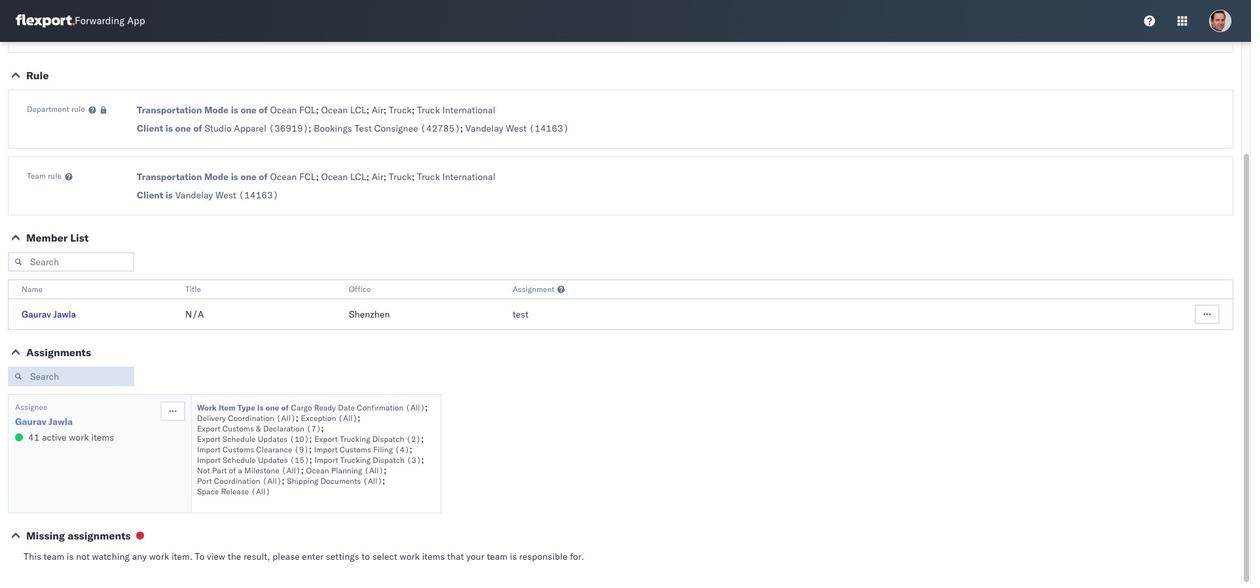 Task type: describe. For each thing, give the bounding box(es) containing it.
41 active work items
[[28, 432, 114, 443]]

one up declaration
[[266, 403, 279, 413]]

2 updates from the top
[[258, 455, 288, 465]]

air for vandelay west (14163)
[[372, 171, 384, 183]]

truck up (42785)
[[417, 104, 440, 116]]

is left studio
[[166, 122, 173, 134]]

member
[[26, 231, 68, 244]]

international for studio apparel (36919)
[[443, 104, 496, 116]]

transportation mode is one of for studio apparel (36919)
[[137, 104, 268, 116]]

gaurav jawla
[[22, 309, 76, 320]]

(4)
[[395, 445, 410, 455]]

customs left the &
[[223, 424, 254, 434]]

settings
[[326, 551, 359, 563]]

release
[[221, 487, 249, 497]]

vandelay west (14163)
[[175, 189, 279, 201]]

milestone
[[244, 466, 280, 476]]

assignments
[[26, 346, 91, 359]]

team rule
[[27, 171, 62, 181]]

declaration
[[263, 424, 305, 434]]

0 vertical spatial items
[[91, 432, 114, 443]]

date
[[338, 403, 355, 413]]

of left cargo
[[281, 403, 289, 413]]

of inside cargo ready date confirmation (all) ; delivery coordination (all) ; exception (all) ; export customs & declaration (7) ; export schedule updates (10) ; export trucking dispatch (2) ; import customs clearance (9) ; import customs filing (4) ; import schedule updates (15) ; import trucking dispatch (3) ; not part of a milestone (all) ; ocean planning (all) ; port coordination (all) ; shipping documents (all) ; space release (all)
[[229, 466, 236, 476]]

is up apparel
[[231, 104, 238, 116]]

1 vertical spatial schedule
[[223, 455, 256, 465]]

please
[[273, 551, 300, 563]]

test
[[355, 122, 372, 134]]

cargo ready date confirmation (all) ; delivery coordination (all) ; exception (all) ; export customs & declaration (7) ; export schedule updates (10) ; export trucking dispatch (2) ; import customs clearance (9) ; import customs filing (4) ; import schedule updates (15) ; import trucking dispatch (3) ; not part of a milestone (all) ; ocean planning (all) ; port coordination (all) ; shipping documents (all) ; space release (all)
[[197, 402, 428, 497]]

client is
[[137, 189, 173, 201]]

apparel
[[234, 122, 267, 134]]

transportation mode is one of for vandelay west (14163)
[[137, 171, 268, 183]]

port
[[197, 476, 212, 486]]

1 vertical spatial (14163)
[[239, 189, 279, 201]]

to
[[362, 551, 370, 563]]

filing
[[373, 445, 393, 455]]

1 horizontal spatial west
[[506, 122, 527, 134]]

this
[[24, 551, 41, 563]]

clearance
[[256, 445, 292, 455]]

part
[[212, 466, 227, 476]]

one up apparel
[[241, 104, 257, 116]]

international for vandelay west (14163)
[[443, 171, 496, 183]]

one up vandelay west (14163)
[[241, 171, 257, 183]]

shipping
[[287, 476, 319, 486]]

ocean fcl ; ocean lcl ; air ; truck ; truck international for studio apparel (36919)
[[270, 104, 496, 116]]

of up vandelay west (14163)
[[259, 171, 268, 183]]

(2)
[[407, 434, 421, 444]]

ocean down (36919)
[[270, 171, 297, 183]]

test
[[513, 309, 529, 320]]

your
[[467, 551, 485, 563]]

1 trucking from the top
[[340, 434, 371, 444]]

flexport. image
[[16, 14, 75, 28]]

1 vertical spatial coordination
[[214, 476, 260, 486]]

truck down (42785)
[[417, 171, 440, 183]]

transportation for client is one of
[[137, 104, 202, 116]]

work
[[197, 403, 217, 413]]

customs up a at the bottom left of page
[[223, 445, 254, 455]]

assignee gaurav jawla
[[15, 402, 73, 428]]

truck down consignee
[[389, 171, 412, 183]]

gaurav inside the assignee gaurav jawla
[[15, 416, 46, 428]]

to
[[195, 551, 205, 563]]

member list
[[26, 231, 89, 244]]

ocean down bookings
[[321, 171, 348, 183]]

1 horizontal spatial work
[[149, 551, 169, 563]]

that
[[447, 551, 464, 563]]

mode for vandelay west (14163)
[[204, 171, 229, 183]]

work item type is one of
[[197, 403, 289, 413]]

(7)
[[307, 424, 321, 434]]

1 updates from the top
[[258, 434, 288, 444]]

studio
[[205, 122, 232, 134]]

studio apparel (36919) ; bookings test consignee (42785) ; vandelay west (14163)
[[205, 122, 569, 134]]

name
[[22, 284, 42, 294]]

cargo
[[291, 403, 312, 413]]

missing
[[26, 529, 65, 542]]

n/a
[[185, 309, 204, 320]]

1 vertical spatial dispatch
[[373, 455, 405, 465]]

2 horizontal spatial work
[[400, 551, 420, 563]]

0 horizontal spatial work
[[69, 432, 89, 443]]

0 vertical spatial jawla
[[53, 309, 76, 320]]

any
[[132, 551, 147, 563]]

1 vertical spatial west
[[216, 189, 236, 201]]

missing assignments
[[26, 529, 131, 542]]

0 vertical spatial schedule
[[223, 434, 256, 444]]

exception
[[301, 413, 336, 423]]

a
[[238, 466, 242, 476]]

active
[[42, 432, 67, 443]]

customs up planning on the bottom of the page
[[340, 445, 371, 455]]

for.
[[570, 551, 584, 563]]

2 search text field from the top
[[8, 367, 134, 386]]

office
[[349, 284, 371, 294]]

(15)
[[290, 455, 309, 465]]

fcl for vandelay west (14163)
[[299, 171, 316, 183]]

assignee
[[15, 402, 47, 412]]

item.
[[172, 551, 193, 563]]

enter
[[302, 551, 324, 563]]

rule for client is
[[48, 171, 62, 181]]



Task type: vqa. For each thing, say whether or not it's contained in the screenshot.


Task type: locate. For each thing, give the bounding box(es) containing it.
2 air from the top
[[372, 171, 384, 183]]

0 vertical spatial gaurav jawla link
[[22, 309, 76, 320]]

not
[[197, 466, 210, 476]]

the
[[228, 551, 241, 563]]

forwarding app link
[[16, 14, 145, 28]]

1 air from the top
[[372, 104, 384, 116]]

1 horizontal spatial items
[[422, 551, 445, 563]]

1 transportation mode is one of from the top
[[137, 104, 268, 116]]

0 vertical spatial fcl
[[299, 104, 316, 116]]

is left vandelay west (14163)
[[166, 189, 173, 201]]

select
[[372, 551, 397, 563]]

client
[[137, 122, 163, 134], [137, 189, 163, 201]]

0 vertical spatial coordination
[[228, 413, 274, 423]]

not
[[76, 551, 90, 563]]

vandelay
[[466, 122, 504, 134], [175, 189, 213, 201]]

international down (42785)
[[443, 171, 496, 183]]

planning
[[331, 466, 362, 476]]

item
[[219, 403, 236, 413]]

lcl up the "test"
[[350, 104, 367, 116]]

41
[[28, 432, 40, 443]]

lcl for studio apparel (36919)
[[350, 104, 367, 116]]

is left responsible
[[510, 551, 517, 563]]

gaurav jawla link up 41
[[15, 415, 73, 428]]

&
[[256, 424, 261, 434]]

is left not
[[67, 551, 74, 563]]

2 fcl from the top
[[299, 171, 316, 183]]

dispatch down filing
[[373, 455, 405, 465]]

lcl
[[350, 104, 367, 116], [350, 171, 367, 183]]

customs
[[223, 424, 254, 434], [223, 445, 254, 455], [340, 445, 371, 455]]

0 vertical spatial west
[[506, 122, 527, 134]]

mode up vandelay west (14163)
[[204, 171, 229, 183]]

jawla up assignments
[[53, 309, 76, 320]]

1 vertical spatial fcl
[[299, 171, 316, 183]]

ocean fcl ; ocean lcl ; air ; truck ; truck international down "studio apparel (36919) ; bookings test consignee (42785) ; vandelay west (14163)"
[[270, 171, 496, 183]]

assignment
[[513, 284, 555, 294]]

1 vertical spatial jawla
[[49, 416, 73, 428]]

international
[[443, 104, 496, 116], [443, 171, 496, 183]]

items
[[91, 432, 114, 443], [422, 551, 445, 563]]

updates
[[258, 434, 288, 444], [258, 455, 288, 465]]

0 horizontal spatial (14163)
[[239, 189, 279, 201]]

lcl for vandelay west (14163)
[[350, 171, 367, 183]]

1 team from the left
[[44, 551, 64, 563]]

0 vertical spatial trucking
[[340, 434, 371, 444]]

2 transportation mode is one of from the top
[[137, 171, 268, 183]]

mode for studio apparel (36919)
[[204, 104, 229, 116]]

transportation up client is one of
[[137, 104, 202, 116]]

ocean fcl ; ocean lcl ; air ; truck ; truck international for vandelay west (14163)
[[270, 171, 496, 183]]

;
[[316, 104, 319, 116], [367, 104, 369, 116], [384, 104, 387, 116], [412, 104, 415, 116], [309, 122, 312, 134], [461, 122, 463, 134], [316, 171, 319, 183], [367, 171, 369, 183], [384, 171, 387, 183], [412, 171, 415, 183], [425, 402, 428, 413], [296, 412, 299, 424], [358, 412, 361, 424], [321, 422, 324, 434], [309, 433, 312, 445], [421, 433, 424, 445], [309, 443, 312, 455], [410, 443, 413, 455], [309, 454, 312, 466], [422, 454, 424, 466], [301, 464, 304, 476], [384, 464, 387, 476], [282, 475, 285, 487], [383, 475, 385, 487]]

1 vertical spatial transportation mode is one of
[[137, 171, 268, 183]]

0 horizontal spatial vandelay
[[175, 189, 213, 201]]

2 team from the left
[[487, 551, 508, 563]]

work
[[69, 432, 89, 443], [149, 551, 169, 563], [400, 551, 420, 563]]

0 vertical spatial transportation mode is one of
[[137, 104, 268, 116]]

0 vertical spatial vandelay
[[466, 122, 504, 134]]

(3)
[[407, 455, 422, 465]]

team right your
[[487, 551, 508, 563]]

2 transportation from the top
[[137, 171, 202, 183]]

this team is not watching any work item. to view the result, please enter settings to select work items that your team is responsible for.
[[24, 551, 584, 563]]

truck up consignee
[[389, 104, 412, 116]]

0 vertical spatial transportation
[[137, 104, 202, 116]]

0 vertical spatial lcl
[[350, 104, 367, 116]]

mode up studio
[[204, 104, 229, 116]]

team
[[27, 171, 46, 181]]

responsible
[[520, 551, 568, 563]]

transportation
[[137, 104, 202, 116], [137, 171, 202, 183]]

0 vertical spatial (14163)
[[529, 122, 569, 134]]

ready
[[314, 403, 336, 413]]

coordination
[[228, 413, 274, 423], [214, 476, 260, 486]]

documents
[[321, 476, 361, 486]]

1 vertical spatial client
[[137, 189, 163, 201]]

transportation mode is one of up vandelay west (14163)
[[137, 171, 268, 183]]

0 vertical spatial dispatch
[[373, 434, 404, 444]]

fcl down (36919)
[[299, 171, 316, 183]]

ocean
[[270, 104, 297, 116], [321, 104, 348, 116], [270, 171, 297, 183], [321, 171, 348, 183], [306, 466, 329, 476]]

of up apparel
[[259, 104, 268, 116]]

rule for client is one of
[[71, 104, 85, 114]]

1 lcl from the top
[[350, 104, 367, 116]]

view
[[207, 551, 225, 563]]

work right select
[[400, 551, 420, 563]]

1 vertical spatial mode
[[204, 171, 229, 183]]

transportation up client is
[[137, 171, 202, 183]]

vandelay right client is
[[175, 189, 213, 201]]

1 fcl from the top
[[299, 104, 316, 116]]

result,
[[244, 551, 270, 563]]

0 vertical spatial mode
[[204, 104, 229, 116]]

international up (42785)
[[443, 104, 496, 116]]

Search text field
[[8, 252, 134, 272], [8, 367, 134, 386]]

0 horizontal spatial west
[[216, 189, 236, 201]]

1 transportation from the top
[[137, 104, 202, 116]]

vandelay right (42785)
[[466, 122, 504, 134]]

2 international from the top
[[443, 171, 496, 183]]

one
[[241, 104, 257, 116], [175, 122, 191, 134], [241, 171, 257, 183], [266, 403, 279, 413]]

type
[[238, 403, 255, 413]]

truck
[[389, 104, 412, 116], [417, 104, 440, 116], [389, 171, 412, 183], [417, 171, 440, 183]]

coordination up release
[[214, 476, 260, 486]]

1 horizontal spatial team
[[487, 551, 508, 563]]

of
[[259, 104, 268, 116], [193, 122, 202, 134], [259, 171, 268, 183], [281, 403, 289, 413], [229, 466, 236, 476]]

jawla
[[53, 309, 76, 320], [49, 416, 73, 428]]

1 vertical spatial rule
[[48, 171, 62, 181]]

rule
[[71, 104, 85, 114], [48, 171, 62, 181]]

dispatch up filing
[[373, 434, 404, 444]]

1 client from the top
[[137, 122, 163, 134]]

1 mode from the top
[[204, 104, 229, 116]]

0 vertical spatial rule
[[71, 104, 85, 114]]

title
[[185, 284, 201, 294]]

1 horizontal spatial (14163)
[[529, 122, 569, 134]]

is right type
[[257, 403, 264, 413]]

rule right team
[[48, 171, 62, 181]]

department
[[27, 104, 69, 114]]

updates up clearance
[[258, 434, 288, 444]]

watching
[[92, 551, 130, 563]]

export
[[197, 424, 221, 434], [197, 434, 221, 444], [315, 434, 338, 444]]

gaurav down assignee
[[15, 416, 46, 428]]

2 trucking from the top
[[340, 455, 371, 465]]

trucking
[[340, 434, 371, 444], [340, 455, 371, 465]]

transportation for client is
[[137, 171, 202, 183]]

forwarding app
[[75, 15, 145, 27]]

(42785)
[[421, 122, 461, 134]]

transportation mode is one of
[[137, 104, 268, 116], [137, 171, 268, 183]]

2 mode from the top
[[204, 171, 229, 183]]

client for client is one of
[[137, 122, 163, 134]]

0 vertical spatial updates
[[258, 434, 288, 444]]

one left studio
[[175, 122, 191, 134]]

0 horizontal spatial items
[[91, 432, 114, 443]]

1 ocean fcl ; ocean lcl ; air ; truck ; truck international from the top
[[270, 104, 496, 116]]

gaurav jawla link
[[22, 309, 76, 320], [15, 415, 73, 428]]

1 vertical spatial ocean fcl ; ocean lcl ; air ; truck ; truck international
[[270, 171, 496, 183]]

1 international from the top
[[443, 104, 496, 116]]

fcl up (36919)
[[299, 104, 316, 116]]

1 vertical spatial search text field
[[8, 367, 134, 386]]

bookings
[[314, 122, 352, 134]]

1 vertical spatial transportation
[[137, 171, 202, 183]]

work right the active
[[69, 432, 89, 443]]

1 search text field from the top
[[8, 252, 134, 272]]

search text field down the list
[[8, 252, 134, 272]]

items left that
[[422, 551, 445, 563]]

ocean up (36919)
[[270, 104, 297, 116]]

air down "studio apparel (36919) ; bookings test consignee (42785) ; vandelay west (14163)"
[[372, 171, 384, 183]]

0 horizontal spatial team
[[44, 551, 64, 563]]

consignee
[[374, 122, 418, 134]]

search text field down assignments
[[8, 367, 134, 386]]

of left a at the bottom left of page
[[229, 466, 236, 476]]

rule right department
[[71, 104, 85, 114]]

mode
[[204, 104, 229, 116], [204, 171, 229, 183]]

lcl down the "test"
[[350, 171, 367, 183]]

confirmation
[[357, 403, 404, 413]]

2 ocean fcl ; ocean lcl ; air ; truck ; truck international from the top
[[270, 171, 496, 183]]

1 vertical spatial international
[[443, 171, 496, 183]]

team right this
[[44, 551, 64, 563]]

0 vertical spatial search text field
[[8, 252, 134, 272]]

ocean fcl ; ocean lcl ; air ; truck ; truck international up "studio apparel (36919) ; bookings test consignee (42785) ; vandelay west (14163)"
[[270, 104, 496, 116]]

jawla inside the assignee gaurav jawla
[[49, 416, 73, 428]]

is up vandelay west (14163)
[[231, 171, 238, 183]]

gaurav jawla link down name on the left
[[22, 309, 76, 320]]

0 vertical spatial ocean fcl ; ocean lcl ; air ; truck ; truck international
[[270, 104, 496, 116]]

list
[[70, 231, 89, 244]]

1 vertical spatial gaurav jawla link
[[15, 415, 73, 428]]

ocean up shipping
[[306, 466, 329, 476]]

dispatch
[[373, 434, 404, 444], [373, 455, 405, 465]]

shenzhen
[[349, 309, 390, 320]]

rule
[[26, 69, 49, 82]]

0 vertical spatial gaurav
[[22, 309, 51, 320]]

0 vertical spatial client
[[137, 122, 163, 134]]

0 vertical spatial air
[[372, 104, 384, 116]]

items right the active
[[91, 432, 114, 443]]

1 vertical spatial vandelay
[[175, 189, 213, 201]]

coordination down type
[[228, 413, 274, 423]]

department rule
[[27, 104, 85, 114]]

fcl for studio apparel (36919)
[[299, 104, 316, 116]]

1 horizontal spatial vandelay
[[466, 122, 504, 134]]

1 horizontal spatial rule
[[71, 104, 85, 114]]

ocean inside cargo ready date confirmation (all) ; delivery coordination (all) ; exception (all) ; export customs & declaration (7) ; export schedule updates (10) ; export trucking dispatch (2) ; import customs clearance (9) ; import customs filing (4) ; import schedule updates (15) ; import trucking dispatch (3) ; not part of a milestone (all) ; ocean planning (all) ; port coordination (all) ; shipping documents (all) ; space release (all)
[[306, 466, 329, 476]]

transportation mode is one of up studio
[[137, 104, 268, 116]]

(36919)
[[269, 122, 309, 134]]

0 horizontal spatial rule
[[48, 171, 62, 181]]

client for client is
[[137, 189, 163, 201]]

of left studio
[[193, 122, 202, 134]]

forwarding
[[75, 15, 125, 27]]

air for studio apparel (36919)
[[372, 104, 384, 116]]

1 vertical spatial lcl
[[350, 171, 367, 183]]

1 vertical spatial trucking
[[340, 455, 371, 465]]

gaurav down name on the left
[[22, 309, 51, 320]]

jawla up the active
[[49, 416, 73, 428]]

assignments
[[68, 529, 131, 542]]

1 vertical spatial items
[[422, 551, 445, 563]]

delivery
[[197, 413, 226, 423]]

work right any
[[149, 551, 169, 563]]

(all)
[[406, 403, 425, 413], [276, 413, 296, 423], [338, 413, 358, 423], [282, 466, 301, 476], [365, 466, 384, 476], [262, 476, 282, 486], [363, 476, 383, 486], [251, 487, 271, 497]]

(14163)
[[529, 122, 569, 134], [239, 189, 279, 201]]

(9)
[[294, 445, 309, 455]]

ocean up bookings
[[321, 104, 348, 116]]

updates down clearance
[[258, 455, 288, 465]]

import
[[197, 445, 221, 455], [314, 445, 338, 455], [197, 455, 221, 465], [315, 455, 338, 465]]

app
[[127, 15, 145, 27]]

2 lcl from the top
[[350, 171, 367, 183]]

2 client from the top
[[137, 189, 163, 201]]

west
[[506, 122, 527, 134], [216, 189, 236, 201]]

1 vertical spatial updates
[[258, 455, 288, 465]]

1 vertical spatial gaurav
[[15, 416, 46, 428]]

air up "studio apparel (36919) ; bookings test consignee (42785) ; vandelay west (14163)"
[[372, 104, 384, 116]]

client is one of
[[137, 122, 202, 134]]

0 vertical spatial international
[[443, 104, 496, 116]]

air
[[372, 104, 384, 116], [372, 171, 384, 183]]

(10)
[[290, 434, 309, 444]]

space
[[197, 487, 219, 497]]

1 vertical spatial air
[[372, 171, 384, 183]]



